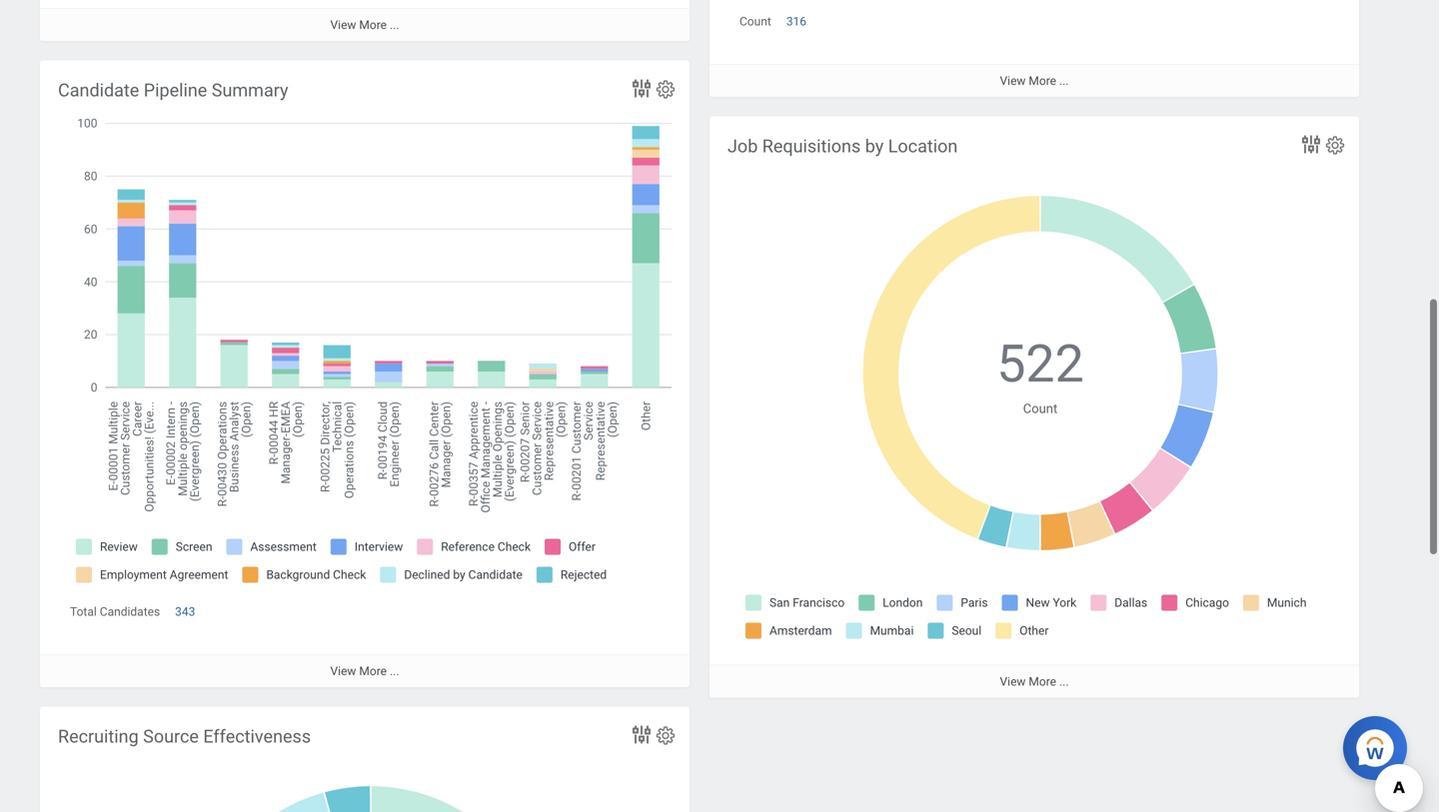 Task type: describe. For each thing, give the bounding box(es) containing it.
... inside job requisitions by location element
[[1060, 675, 1069, 689]]

count inside 522 count
[[1023, 401, 1058, 416]]

job
[[728, 136, 758, 157]]

... inside performance by hiring source element
[[1060, 74, 1069, 88]]

522 button
[[997, 330, 1087, 399]]

522 count
[[997, 334, 1084, 416]]

view inside candidate pipeline summary element
[[330, 665, 356, 679]]

view more ... inside candidate pipeline summary element
[[330, 665, 399, 679]]

configure and view chart data image for job requisitions by location
[[1300, 132, 1324, 156]]

count inside performance by hiring source element
[[740, 15, 772, 29]]

candidate pipeline summary
[[58, 80, 288, 101]]

total
[[70, 605, 97, 619]]

... inside candidate pipeline summary element
[[390, 665, 399, 679]]

pipeline
[[144, 80, 207, 101]]

candidate
[[58, 80, 139, 101]]

source
[[143, 727, 199, 748]]

performance by hiring source element
[[710, 0, 1360, 97]]

more inside candidate pipeline summary element
[[359, 665, 387, 679]]

candidates
[[100, 605, 160, 619]]

522
[[997, 334, 1084, 394]]

configure and view chart data image for candidate pipeline summary
[[630, 76, 654, 100]]

effectiveness
[[203, 727, 311, 748]]

total candidates
[[70, 605, 160, 619]]



Task type: vqa. For each thing, say whether or not it's contained in the screenshot.
phone "icon"
no



Task type: locate. For each thing, give the bounding box(es) containing it.
requisitions
[[763, 136, 861, 157]]

configure and view chart data image inside candidate pipeline summary element
[[630, 76, 654, 100]]

0 horizontal spatial count
[[740, 15, 772, 29]]

view
[[330, 18, 356, 32], [1000, 74, 1026, 88], [330, 665, 356, 679], [1000, 675, 1026, 689]]

candidate pipeline summary element
[[40, 60, 690, 688]]

316 button
[[787, 14, 810, 30]]

count down "522" button
[[1023, 401, 1058, 416]]

1 vertical spatial configure and view chart data image
[[1300, 132, 1324, 156]]

343 button
[[175, 604, 198, 621]]

view inside performance by hiring source element
[[1000, 74, 1026, 88]]

1 vertical spatial count
[[1023, 401, 1058, 416]]

job requisitions by location
[[728, 136, 958, 157]]

configure and view chart data image
[[630, 723, 654, 747]]

...
[[390, 18, 399, 32], [1060, 74, 1069, 88], [390, 665, 399, 679], [1060, 675, 1069, 689]]

count
[[740, 15, 772, 29], [1023, 401, 1058, 416]]

316
[[787, 15, 807, 29]]

recruiting
[[58, 727, 139, 748]]

view more ... inside job requisitions by location element
[[1000, 675, 1069, 689]]

configure and view chart data image left configure candidate pipeline summary image
[[630, 76, 654, 100]]

configure and view chart data image left configure job requisitions by location icon
[[1300, 132, 1324, 156]]

configure recruiting source effectiveness image
[[655, 725, 677, 747]]

0 vertical spatial count
[[740, 15, 772, 29]]

summary
[[212, 80, 288, 101]]

by
[[865, 136, 884, 157]]

more
[[359, 18, 387, 32], [1029, 74, 1057, 88], [359, 665, 387, 679], [1029, 675, 1057, 689]]

view more ... inside performance by hiring source element
[[1000, 74, 1069, 88]]

more inside job requisitions by location element
[[1029, 675, 1057, 689]]

0 vertical spatial configure and view chart data image
[[630, 76, 654, 100]]

job requisitions by location element
[[710, 116, 1360, 698]]

configure and view chart data image
[[630, 76, 654, 100], [1300, 132, 1324, 156]]

1 horizontal spatial count
[[1023, 401, 1058, 416]]

view more ... link
[[40, 8, 690, 41], [710, 64, 1360, 97], [40, 655, 690, 688], [710, 665, 1360, 698]]

recruiting source effectiveness element
[[40, 707, 690, 813]]

view inside job requisitions by location element
[[1000, 675, 1026, 689]]

count left "316"
[[740, 15, 772, 29]]

0 horizontal spatial configure and view chart data image
[[630, 76, 654, 100]]

configure candidate pipeline summary image
[[655, 78, 677, 100]]

1 horizontal spatial configure and view chart data image
[[1300, 132, 1324, 156]]

343
[[175, 605, 195, 619]]

recruiting source effectiveness
[[58, 727, 311, 748]]

configure job requisitions by location image
[[1325, 134, 1347, 156]]

view more ...
[[330, 18, 399, 32], [1000, 74, 1069, 88], [330, 665, 399, 679], [1000, 675, 1069, 689]]

more inside performance by hiring source element
[[1029, 74, 1057, 88]]

location
[[888, 136, 958, 157]]



